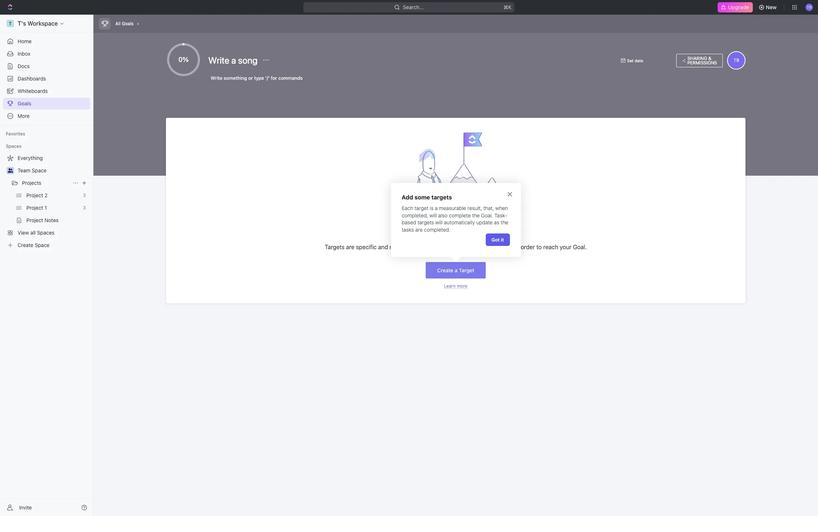 Task type: describe. For each thing, give the bounding box(es) containing it.
all goals
[[115, 21, 134, 26]]

project 2 link
[[26, 190, 80, 202]]

dashboards link
[[3, 73, 90, 85]]

⌘k
[[504, 4, 512, 10]]

&
[[708, 56, 712, 61]]

some
[[415, 194, 430, 201]]

create space link
[[3, 240, 89, 251]]

tasks
[[402, 227, 414, 233]]

workspace
[[28, 20, 58, 27]]

project notes
[[26, 217, 59, 224]]

set
[[627, 58, 634, 63]]

task-
[[495, 212, 507, 219]]

is
[[430, 205, 434, 211]]

goals
[[18, 100, 31, 107]]

your
[[560, 244, 572, 251]]

complete
[[449, 212, 471, 219]]

new button
[[756, 1, 781, 13]]

0 vertical spatial targets
[[431, 194, 452, 201]]

it
[[501, 237, 504, 243]]

song
[[238, 55, 258, 66]]

completed.
[[424, 227, 451, 233]]

1 vertical spatial goal.
[[573, 244, 587, 251]]

based
[[402, 220, 416, 226]]

accomplished
[[476, 244, 513, 251]]

sidebar navigation
[[0, 15, 95, 517]]

everything link
[[3, 152, 89, 164]]

docs link
[[3, 60, 90, 72]]

space for team space
[[32, 167, 46, 174]]

create space
[[18, 242, 49, 248]]

reach
[[543, 244, 558, 251]]

1 horizontal spatial tb button
[[804, 1, 815, 13]]

×
[[507, 189, 513, 199]]

project 1
[[26, 205, 47, 211]]

view all spaces
[[18, 230, 54, 236]]

targets inside each target is a measurable result, that, when completed, will also complete the goal. task- based targets will automatically update as the tasks are completed.
[[418, 220, 434, 226]]

user group image
[[8, 169, 13, 173]]

write
[[208, 55, 229, 66]]

0 vertical spatial will
[[429, 212, 437, 219]]

inbox
[[18, 51, 30, 57]]

0 horizontal spatial tb
[[734, 58, 739, 63]]

as
[[494, 220, 499, 226]]

2
[[45, 192, 48, 199]]

3 for 1
[[83, 205, 86, 211]]

inbox link
[[3, 48, 90, 60]]

upgrade
[[728, 4, 749, 10]]

automatically
[[444, 220, 475, 226]]

specific
[[356, 244, 377, 251]]

t's workspace, , element
[[7, 20, 14, 27]]

1 vertical spatial tb button
[[727, 51, 746, 70]]

got it
[[492, 237, 504, 243]]

favorites
[[6, 131, 25, 137]]

when
[[495, 205, 508, 211]]

1 vertical spatial the
[[501, 220, 508, 226]]

more
[[18, 113, 30, 119]]

more button
[[3, 110, 90, 122]]

view all spaces link
[[3, 227, 89, 239]]

t
[[9, 21, 12, 26]]

measurable for pieces
[[390, 244, 421, 251]]

target
[[415, 205, 429, 211]]

got it button
[[486, 234, 510, 246]]

order
[[521, 244, 535, 251]]

each target is a measurable result, that, when completed, will also complete the goal. task- based targets will automatically update as the tasks are completed.
[[402, 205, 510, 233]]

measurable for result,
[[439, 205, 466, 211]]

0 horizontal spatial a
[[231, 55, 236, 66]]

be
[[468, 244, 475, 251]]

completed,
[[402, 212, 428, 219]]

search...
[[403, 4, 424, 10]]

permissions
[[688, 60, 717, 65]]

project notes link
[[26, 215, 89, 226]]

home link
[[3, 36, 90, 47]]

add
[[402, 194, 413, 201]]

project for project notes
[[26, 217, 43, 224]]

more
[[457, 284, 468, 289]]

all
[[30, 230, 36, 236]]

1 vertical spatial are
[[346, 244, 355, 251]]

team space link
[[18, 165, 89, 177]]

projects
[[22, 180, 41, 186]]

project for project 2
[[26, 192, 43, 199]]



Task type: locate. For each thing, give the bounding box(es) containing it.
are right the tasks
[[415, 227, 423, 233]]

tb button
[[804, 1, 815, 13], [727, 51, 746, 70]]

a right is
[[435, 205, 438, 211]]

targets up is
[[431, 194, 452, 201]]

learn
[[444, 284, 456, 289]]

write a song
[[208, 55, 260, 66]]

to
[[537, 244, 542, 251]]

1 vertical spatial space
[[35, 242, 49, 248]]

also
[[438, 212, 448, 219]]

1 vertical spatial spaces
[[37, 230, 54, 236]]

result,
[[468, 205, 482, 211]]

targets are specific and measurable pieces that must be accomplished in order to reach your goal.
[[325, 244, 587, 251]]

0 vertical spatial tb button
[[804, 1, 815, 13]]

home
[[18, 38, 32, 44]]

0 vertical spatial the
[[472, 212, 480, 219]]

tree containing everything
[[3, 152, 90, 251]]

measurable up the complete
[[439, 205, 466, 211]]

0 vertical spatial goal.
[[481, 212, 493, 219]]

new
[[766, 4, 777, 10]]

0 horizontal spatial spaces
[[6, 144, 21, 149]]

that,
[[483, 205, 494, 211]]

1 3 from the top
[[83, 193, 86, 198]]

0 vertical spatial project
[[26, 192, 43, 199]]

set date button
[[617, 56, 673, 65]]

2 3 from the top
[[83, 205, 86, 211]]

whiteboards
[[18, 88, 48, 94]]

in
[[515, 244, 519, 251]]

notes
[[45, 217, 59, 224]]

team
[[18, 167, 30, 174]]

t's workspace
[[18, 20, 58, 27]]

goals link
[[3, 98, 90, 110]]

0 horizontal spatial tb button
[[727, 51, 746, 70]]

0 horizontal spatial the
[[472, 212, 480, 219]]

will down is
[[429, 212, 437, 219]]

1 vertical spatial a
[[435, 205, 438, 211]]

a inside each target is a measurable result, that, when completed, will also complete the goal. task- based targets will automatically update as the tasks are completed.
[[435, 205, 438, 211]]

project 1 link
[[26, 202, 80, 214]]

3
[[83, 193, 86, 198], [83, 205, 86, 211]]

measurable inside each target is a measurable result, that, when completed, will also complete the goal. task- based targets will automatically update as the tasks are completed.
[[439, 205, 466, 211]]

set date
[[627, 58, 643, 63]]

the
[[472, 212, 480, 219], [501, 220, 508, 226]]

and
[[378, 244, 388, 251]]

measurable down the tasks
[[390, 244, 421, 251]]

tree inside sidebar navigation
[[3, 152, 90, 251]]

whiteboards link
[[3, 85, 90, 97]]

a left song
[[231, 55, 236, 66]]

space down everything link
[[32, 167, 46, 174]]

0 horizontal spatial goal.
[[481, 212, 493, 219]]

1 horizontal spatial a
[[435, 205, 438, 211]]

3 right 'project 2' link
[[83, 193, 86, 198]]

1 vertical spatial tb
[[734, 58, 739, 63]]

the down result,
[[472, 212, 480, 219]]

projects link
[[22, 177, 70, 189]]

1 vertical spatial project
[[26, 205, 43, 211]]

targets
[[325, 244, 345, 251]]

are inside each target is a measurable result, that, when completed, will also complete the goal. task- based targets will automatically update as the tasks are completed.
[[415, 227, 423, 233]]

0 horizontal spatial are
[[346, 244, 355, 251]]

sharing & permissions
[[688, 56, 717, 65]]

must
[[453, 244, 466, 251]]

0 vertical spatial measurable
[[439, 205, 466, 211]]

a
[[231, 55, 236, 66], [435, 205, 438, 211]]

goal. inside each target is a measurable result, that, when completed, will also complete the goal. task- based targets will automatically update as the tasks are completed.
[[481, 212, 493, 219]]

will up completed. at the right top of the page
[[435, 220, 443, 226]]

0 vertical spatial tb
[[807, 5, 812, 9]]

goal. right your
[[573, 244, 587, 251]]

3 project from the top
[[26, 217, 43, 224]]

add some targets
[[402, 194, 452, 201]]

2 vertical spatial project
[[26, 217, 43, 224]]

project left 1
[[26, 205, 43, 211]]

project
[[26, 192, 43, 199], [26, 205, 43, 211], [26, 217, 43, 224]]

learn more
[[444, 284, 468, 289]]

sharing
[[688, 56, 707, 61]]

space down view all spaces link
[[35, 242, 49, 248]]

invite
[[19, 505, 32, 511]]

1 horizontal spatial measurable
[[439, 205, 466, 211]]

0 horizontal spatial measurable
[[390, 244, 421, 251]]

1 vertical spatial will
[[435, 220, 443, 226]]

that
[[441, 244, 452, 251]]

measurable
[[439, 205, 466, 211], [390, 244, 421, 251]]

1 horizontal spatial spaces
[[37, 230, 54, 236]]

spaces up create space link
[[37, 230, 54, 236]]

spaces
[[6, 144, 21, 149], [37, 230, 54, 236]]

1 project from the top
[[26, 192, 43, 199]]

project 2
[[26, 192, 48, 199]]

got
[[492, 237, 500, 243]]

3 up project notes link
[[83, 205, 86, 211]]

targets down the completed,
[[418, 220, 434, 226]]

view
[[18, 230, 29, 236]]

upgrade link
[[718, 2, 753, 12]]

0 vertical spatial are
[[415, 227, 423, 233]]

update
[[476, 220, 493, 226]]

1 vertical spatial targets
[[418, 220, 434, 226]]

the right as
[[501, 220, 508, 226]]

all goals link
[[114, 19, 135, 29]]

everything
[[18, 155, 43, 161]]

will
[[429, 212, 437, 219], [435, 220, 443, 226]]

learn more link
[[444, 284, 468, 289]]

× button
[[507, 189, 513, 199]]

pieces
[[422, 244, 440, 251]]

project up "view all spaces"
[[26, 217, 43, 224]]

1 horizontal spatial are
[[415, 227, 423, 233]]

0 vertical spatial 3
[[83, 193, 86, 198]]

0 vertical spatial a
[[231, 55, 236, 66]]

3 for 2
[[83, 193, 86, 198]]

0 vertical spatial space
[[32, 167, 46, 174]]

2 project from the top
[[26, 205, 43, 211]]

favorites button
[[3, 130, 28, 139]]

project for project 1
[[26, 205, 43, 211]]

1 vertical spatial measurable
[[390, 244, 421, 251]]

× dialog
[[391, 183, 521, 257]]

goal.
[[481, 212, 493, 219], [573, 244, 587, 251]]

spaces down favorites button
[[6, 144, 21, 149]]

1 horizontal spatial goal.
[[573, 244, 587, 251]]

create
[[18, 242, 33, 248]]

are
[[415, 227, 423, 233], [346, 244, 355, 251]]

dashboards
[[18, 75, 46, 82]]

1 vertical spatial 3
[[83, 205, 86, 211]]

create a target
[[437, 267, 474, 274]]

project left 2
[[26, 192, 43, 199]]

are right "targets"
[[346, 244, 355, 251]]

1
[[45, 205, 47, 211]]

1 horizontal spatial the
[[501, 220, 508, 226]]

space
[[32, 167, 46, 174], [35, 242, 49, 248]]

docs
[[18, 63, 30, 69]]

1 horizontal spatial tb
[[807, 5, 812, 9]]

tb
[[807, 5, 812, 9], [734, 58, 739, 63]]

0 vertical spatial spaces
[[6, 144, 21, 149]]

t's
[[18, 20, 26, 27]]

each
[[402, 205, 413, 211]]

goal. down that,
[[481, 212, 493, 219]]

team space
[[18, 167, 46, 174]]

tree
[[3, 152, 90, 251]]

targets
[[431, 194, 452, 201], [418, 220, 434, 226]]

space for create space
[[35, 242, 49, 248]]



Task type: vqa. For each thing, say whether or not it's contained in the screenshot.
the rightmost the measurable
yes



